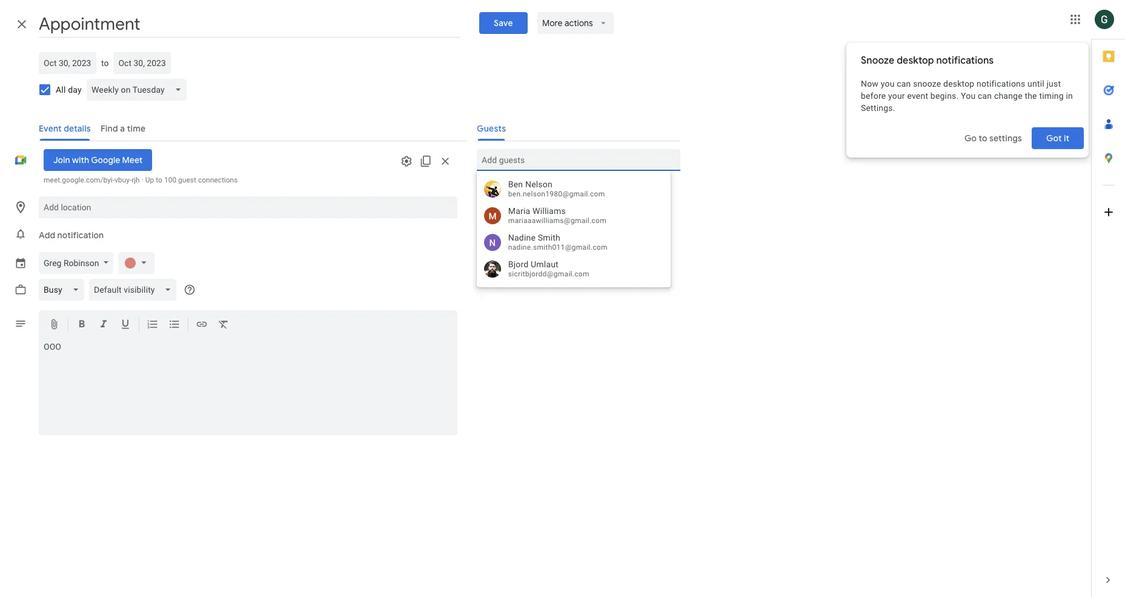 Task type: describe. For each thing, give the bounding box(es) containing it.
ben nelson ben.nelson1980@gmail.com
[[509, 180, 605, 198]]

until
[[1028, 79, 1045, 89]]

you
[[881, 79, 895, 89]]

Title text field
[[39, 11, 460, 38]]

snooze desktop notifications
[[861, 55, 994, 67]]

vbuy-
[[115, 176, 132, 184]]

notification
[[57, 230, 104, 241]]

timing
[[1040, 91, 1064, 101]]

guest
[[477, 192, 499, 202]]

numbered list image
[[147, 318, 159, 332]]

ben.nelson1980@gmail.com
[[509, 190, 605, 198]]

snooze desktop notifications alert dialog
[[847, 42, 1089, 158]]

invite
[[498, 229, 519, 238]]

list
[[538, 247, 549, 256]]

others
[[521, 229, 545, 238]]

in
[[1067, 91, 1074, 101]]

rjh
[[132, 176, 140, 184]]

greg
[[44, 258, 61, 268]]

bjord umlaut sicritbjordd@gmail.com
[[509, 260, 590, 278]]

snooze desktop notifications heading
[[861, 53, 1075, 68]]

desktop inside now you can snooze desktop notifications until just before your event begins. you can change the timing in settings.
[[944, 79, 975, 89]]

nadine smith nadine.smith011@gmail.com
[[509, 233, 608, 252]]

before
[[861, 91, 886, 101]]

Start date text field
[[44, 56, 92, 70]]

bold image
[[76, 318, 88, 332]]

more actions arrow_drop_down
[[543, 18, 609, 28]]

robinson
[[64, 258, 99, 268]]

guest permissions
[[477, 192, 548, 202]]

nadine
[[509, 233, 536, 243]]

0 horizontal spatial to
[[101, 58, 109, 68]]

google
[[91, 155, 120, 165]]

notifications inside heading
[[937, 55, 994, 67]]

all
[[56, 85, 66, 95]]

1 horizontal spatial can
[[978, 91, 993, 101]]

event inside now you can snooze desktop notifications until just before your event begins. you can change the timing in settings.
[[908, 91, 929, 101]]

arrow_drop_down
[[598, 18, 609, 28]]

greg robinson
[[44, 258, 99, 268]]

now
[[861, 79, 879, 89]]

sicritbjordd@gmail.com
[[509, 270, 590, 278]]

invite others
[[498, 229, 545, 238]]

actions
[[565, 18, 593, 28]]

save button
[[480, 12, 528, 34]]

just
[[1047, 79, 1062, 89]]

Guests text field
[[482, 149, 676, 171]]

nadine.smith011@gmail.com
[[509, 243, 608, 252]]

desktop inside heading
[[897, 55, 935, 67]]

change
[[995, 91, 1023, 101]]

day
[[68, 85, 82, 95]]

snooze
[[914, 79, 942, 89]]

now you can snooze desktop notifications until just before your event begins. you can change the timing in settings.
[[861, 79, 1074, 113]]

ben
[[509, 180, 523, 189]]

meet
[[122, 155, 143, 165]]

you
[[961, 91, 976, 101]]

the
[[1025, 91, 1038, 101]]

notifications inside now you can snooze desktop notifications until just before your event begins. you can change the timing in settings.
[[977, 79, 1026, 89]]

modify event
[[498, 210, 547, 220]]

permissions
[[501, 192, 548, 202]]

ooo
[[44, 342, 61, 352]]

your
[[889, 91, 906, 101]]

williams
[[533, 206, 566, 216]]

100
[[164, 176, 176, 184]]

1 horizontal spatial to
[[156, 176, 162, 184]]

umlaut
[[531, 260, 559, 269]]

with
[[72, 155, 89, 165]]

·
[[142, 176, 144, 184]]



Task type: locate. For each thing, give the bounding box(es) containing it.
italic image
[[98, 318, 110, 332]]

Location text field
[[44, 196, 453, 218]]

guest
[[178, 176, 196, 184], [514, 247, 535, 256]]

meet.google.com/byi-vbuy-rjh · up to 100 guest connections
[[44, 176, 238, 184]]

0 vertical spatial can
[[897, 79, 911, 89]]

desktop
[[897, 55, 935, 67], [944, 79, 975, 89]]

tab list
[[1092, 39, 1126, 563]]

list box
[[477, 176, 671, 282]]

desktop up you
[[944, 79, 975, 89]]

snooze
[[861, 55, 895, 67]]

nelson
[[526, 180, 553, 189]]

0 horizontal spatial guest
[[178, 176, 196, 184]]

add notification button
[[34, 221, 109, 250]]

0 horizontal spatial desktop
[[897, 55, 935, 67]]

guest down nadine
[[514, 247, 535, 256]]

guest right 100
[[178, 176, 196, 184]]

1 vertical spatial can
[[978, 91, 993, 101]]

maria williams mariaaawilliams@gmail.com
[[509, 206, 607, 225]]

notifications
[[937, 55, 994, 67], [977, 79, 1026, 89]]

group containing guest permissions
[[467, 188, 681, 261]]

join with google meet
[[53, 155, 143, 165]]

0 vertical spatial notifications
[[937, 55, 994, 67]]

Description text field
[[39, 342, 458, 433]]

0 vertical spatial to
[[101, 58, 109, 68]]

1 horizontal spatial desktop
[[944, 79, 975, 89]]

connections
[[198, 176, 238, 184]]

meet.google.com/byi-
[[44, 176, 115, 184]]

smith
[[538, 233, 561, 243]]

notifications up change
[[977, 79, 1026, 89]]

settings.
[[861, 103, 896, 113]]

add notification
[[39, 230, 104, 241]]

begins.
[[931, 91, 959, 101]]

None field
[[87, 79, 191, 101], [39, 279, 89, 301], [89, 279, 182, 301], [87, 79, 191, 101], [39, 279, 89, 301], [89, 279, 182, 301]]

End date text field
[[118, 56, 166, 70]]

to
[[101, 58, 109, 68], [156, 176, 162, 184]]

0 vertical spatial guest
[[178, 176, 196, 184]]

join with google meet link
[[44, 149, 152, 171]]

1 horizontal spatial guest
[[514, 247, 535, 256]]

1 horizontal spatial event
[[908, 91, 929, 101]]

add
[[39, 230, 55, 241]]

mariaaawilliams@gmail.com
[[509, 216, 607, 225]]

desktop up the snooze
[[897, 55, 935, 67]]

event down the snooze
[[908, 91, 929, 101]]

more
[[543, 18, 563, 28]]

see
[[498, 247, 512, 256]]

event
[[908, 91, 929, 101], [526, 210, 547, 220]]

group
[[467, 188, 681, 261]]

maria
[[509, 206, 531, 216]]

insert link image
[[196, 318, 208, 332]]

notifications up now you can snooze desktop notifications until just before your event begins. you can change the timing in settings.
[[937, 55, 994, 67]]

bulleted list image
[[169, 318, 181, 332]]

event inside group
[[526, 210, 547, 220]]

see guest list
[[498, 247, 549, 256]]

0 horizontal spatial can
[[897, 79, 911, 89]]

event up others
[[526, 210, 547, 220]]

join
[[53, 155, 70, 165]]

all day
[[56, 85, 82, 95]]

to right the up
[[156, 176, 162, 184]]

list box containing ben nelson
[[477, 176, 671, 282]]

0 vertical spatial desktop
[[897, 55, 935, 67]]

0 vertical spatial event
[[908, 91, 929, 101]]

1 vertical spatial event
[[526, 210, 547, 220]]

can
[[897, 79, 911, 89], [978, 91, 993, 101]]

can up your
[[897, 79, 911, 89]]

1 vertical spatial notifications
[[977, 79, 1026, 89]]

1 vertical spatial desktop
[[944, 79, 975, 89]]

bjord
[[509, 260, 529, 269]]

up
[[145, 176, 154, 184]]

guest inside group
[[514, 247, 535, 256]]

underline image
[[119, 318, 132, 332]]

modify
[[498, 210, 524, 220]]

remove formatting image
[[218, 318, 230, 332]]

0 horizontal spatial event
[[526, 210, 547, 220]]

to left end date text box
[[101, 58, 109, 68]]

can right you
[[978, 91, 993, 101]]

1 vertical spatial to
[[156, 176, 162, 184]]

formatting options toolbar
[[39, 310, 458, 339]]

save
[[494, 18, 513, 28]]

1 vertical spatial guest
[[514, 247, 535, 256]]



Task type: vqa. For each thing, say whether or not it's contained in the screenshot.
actions
yes



